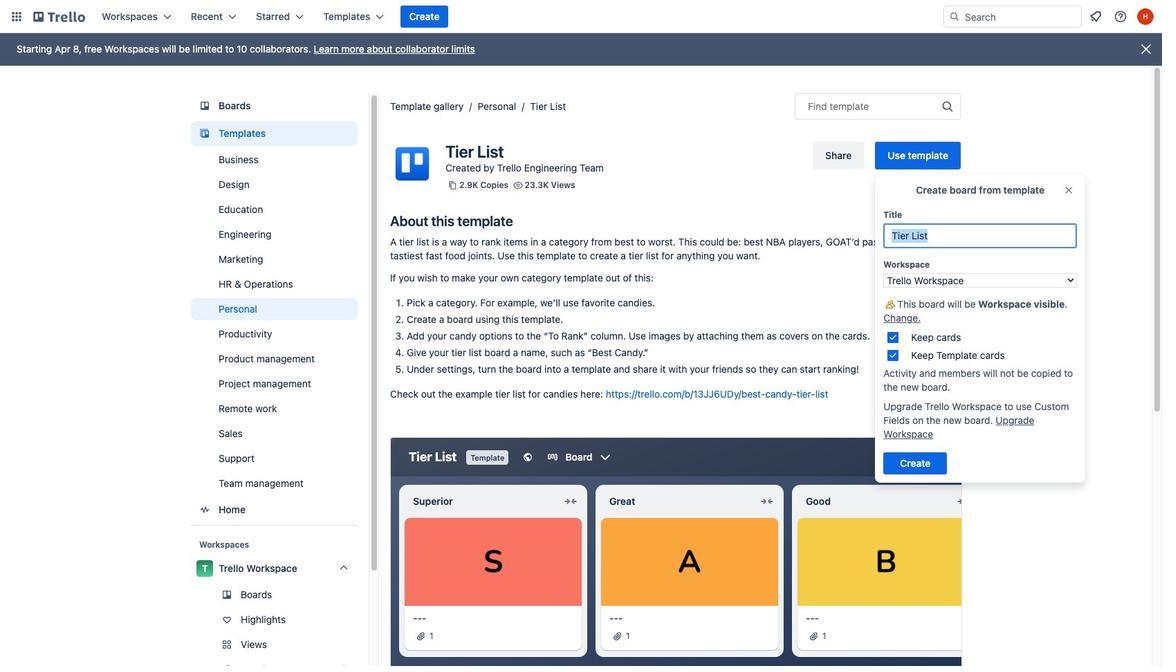 Task type: describe. For each thing, give the bounding box(es) containing it.
Search field
[[961, 7, 1082, 26]]

forward image
[[355, 662, 372, 667]]

sm image
[[884, 298, 898, 311]]

trello engineering team image
[[390, 142, 435, 186]]

forward image
[[355, 637, 372, 653]]

template board image
[[197, 125, 213, 142]]

Like "Bucket List" for example… text field
[[884, 224, 1078, 249]]

open information menu image
[[1114, 10, 1128, 24]]

home image
[[197, 502, 213, 518]]

add image
[[336, 662, 352, 667]]



Task type: vqa. For each thing, say whether or not it's contained in the screenshot.
3rd USD from the right
no



Task type: locate. For each thing, give the bounding box(es) containing it.
0 notifications image
[[1088, 8, 1105, 25]]

howard (howard38800628) image
[[1138, 8, 1155, 25]]

primary element
[[0, 0, 1163, 33]]

None field
[[795, 93, 961, 120]]

None submit
[[884, 453, 948, 475]]

back to home image
[[33, 6, 85, 28]]

board image
[[197, 98, 213, 114]]

search image
[[950, 11, 961, 22]]



